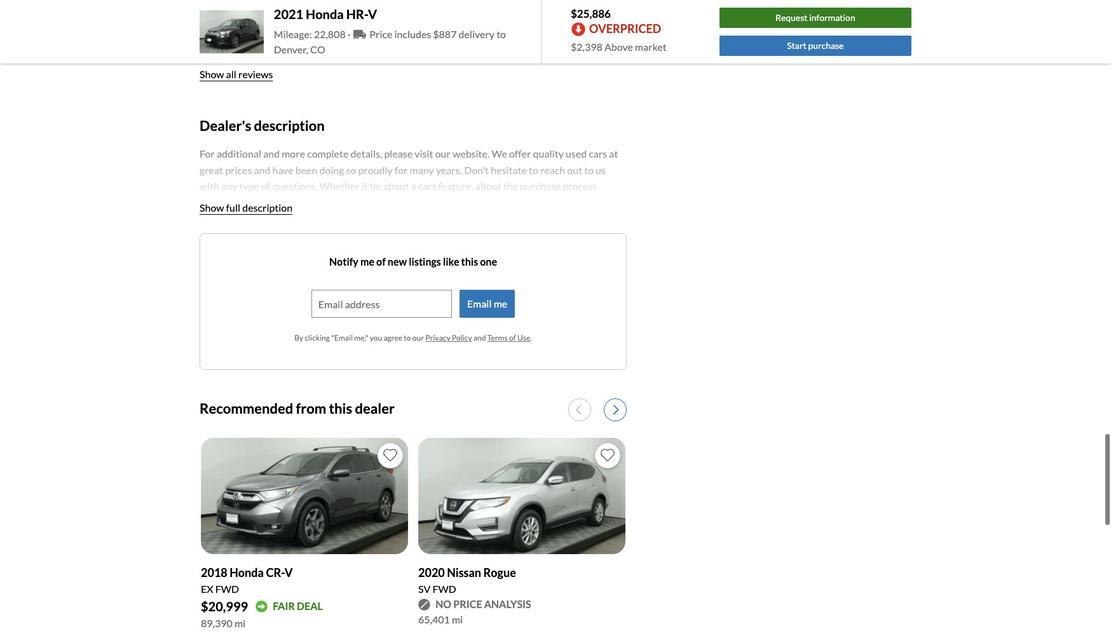Task type: describe. For each thing, give the bounding box(es) containing it.
by clicking "email me," you agree to our privacy policy and terms of use .
[[295, 333, 532, 343]]

wireless,
[[406, 392, 448, 404]]

nissan
[[447, 566, 481, 580]]

scroll left image
[[576, 404, 582, 415]]

2020
[[418, 566, 445, 580]]

bags, left f&r
[[348, 408, 372, 420]]

0 vertical spatial reviews
[[245, 8, 293, 26]]

telescoping
[[566, 457, 618, 469]]

abs
[[200, 375, 219, 388]]

cruise
[[311, 375, 341, 388]]

fair
[[273, 600, 295, 612]]

head
[[394, 408, 418, 420]]

backup
[[286, 392, 319, 404]]

1 vertical spatial to
[[404, 333, 411, 343]]

request information button
[[720, 7, 912, 28]]

bags, up keyless
[[472, 408, 495, 420]]

additional
[[200, 359, 246, 371]]

dealer's
[[200, 117, 251, 134]]

assist,
[[224, 424, 253, 436]]

bluetooth
[[360, 392, 405, 404]]

$2,398
[[571, 41, 603, 53]]

65,401
[[418, 614, 450, 626]]

push
[[602, 441, 624, 453]]

all
[[226, 68, 236, 80]]

v for cr-
[[285, 566, 293, 580]]

air right side
[[338, 457, 352, 469]]

satellite,
[[422, 457, 460, 469]]

start purchase button
[[720, 35, 912, 56]]

price includes $887 delivery to denver, co
[[274, 28, 506, 55]]

air down camera, at left
[[333, 408, 346, 420]]

89,390 mi
[[201, 618, 246, 630]]

mi for nissan
[[452, 614, 463, 626]]

information
[[810, 12, 856, 23]]

f&r
[[374, 408, 392, 420]]

sensing,
[[373, 424, 409, 436]]

control
[[272, 473, 306, 485]]

3.9 (47 reviews)
[[216, 37, 300, 59]]

show full description
[[200, 202, 293, 214]]

1 power from the left
[[367, 441, 396, 453]]

start inside additional information abs (4-wheel), adaptive cruise control, air conditioning, alarm system, alloy wheels, am/fm/hd radio, backup camera, bluetooth wireless, cd/mp3 (single disc), color: black, daytime running lights, dual air bags, f&r head curtain air bags, fog lights, heated seats, hill start assist, honda lanewatch, honda sensing, hondalink, keyless entry, lane departure warning system, leather, moon roof, power door locks, power steering, power windows, push button start, rear spoiler, side air bags, siriusxm satellite, stability control, tilt & telescoping wheel, traction control
[[200, 424, 222, 436]]

side
[[317, 457, 336, 469]]

description inside button
[[242, 202, 293, 214]]

adaptive
[[269, 375, 310, 388]]

clicking
[[305, 333, 330, 343]]

windows,
[[556, 441, 600, 453]]

me for email
[[494, 298, 508, 310]]

privacy policy link
[[426, 333, 472, 343]]

dealer reviews
[[200, 8, 293, 26]]

co
[[310, 43, 325, 55]]

3 power from the left
[[525, 441, 554, 453]]

like
[[443, 256, 459, 268]]

2 lights, from the left
[[515, 408, 544, 420]]

2020 nissan rogue image
[[418, 438, 626, 555]]

spoiler,
[[282, 457, 315, 469]]

recommended from this dealer
[[200, 400, 395, 417]]

entry,
[[500, 424, 526, 436]]

bags, down roof,
[[354, 457, 377, 469]]

rogue
[[484, 566, 516, 580]]

show for dealer's description
[[200, 202, 224, 214]]

moon
[[314, 441, 341, 453]]

conditioning,
[[397, 375, 457, 388]]

dealer
[[200, 8, 242, 26]]

siriusxm
[[379, 457, 420, 469]]

show for dealer reviews
[[200, 68, 224, 80]]

analysis
[[484, 598, 531, 611]]

and
[[474, 333, 486, 343]]

you
[[370, 333, 382, 343]]

fog
[[497, 408, 513, 420]]

0 vertical spatial description
[[254, 117, 325, 134]]

seats,
[[581, 408, 608, 420]]

wheel),
[[233, 375, 267, 388]]

purchase
[[808, 40, 844, 51]]

honda up roof,
[[341, 424, 371, 436]]

cr-
[[266, 566, 285, 580]]

honda up 22,808
[[306, 6, 344, 22]]

honda down running
[[255, 424, 284, 436]]

(4-
[[221, 375, 233, 388]]

privacy
[[426, 333, 451, 343]]

price
[[370, 28, 393, 40]]

agree
[[384, 333, 403, 343]]

hr-
[[346, 6, 368, 22]]

new
[[388, 256, 407, 268]]

air up bluetooth
[[381, 375, 395, 388]]

start inside button
[[787, 40, 807, 51]]

star image
[[200, 43, 211, 53]]

am/fm/hd
[[200, 392, 254, 404]]

above
[[605, 41, 633, 53]]

1 horizontal spatial control,
[[501, 457, 538, 469]]

mileage: 22,808 ·
[[274, 28, 352, 40]]

price
[[453, 598, 482, 611]]

no price analysis
[[436, 598, 531, 611]]

notify me of new listings like this one
[[329, 256, 497, 268]]

1 horizontal spatial of
[[509, 333, 516, 343]]

running
[[240, 408, 277, 420]]

dealer's description
[[200, 117, 325, 134]]

request
[[776, 12, 808, 23]]

(47
[[246, 43, 261, 55]]

radio,
[[256, 392, 284, 404]]

tilt
[[540, 457, 555, 469]]

includes
[[395, 28, 431, 40]]

email me button
[[460, 290, 515, 318]]

traction
[[233, 473, 270, 485]]

honda inside 2018 honda cr-v ex fwd
[[230, 566, 264, 580]]

0 vertical spatial system,
[[488, 375, 522, 388]]

to inside price includes $887 delivery to denver, co
[[497, 28, 506, 40]]



Task type: locate. For each thing, give the bounding box(es) containing it.
our
[[413, 333, 424, 343]]

0 horizontal spatial system,
[[240, 441, 275, 453]]

system,
[[488, 375, 522, 388], [240, 441, 275, 453]]

2018 honda cr-v ex fwd
[[201, 566, 293, 595]]

1 horizontal spatial mi
[[452, 614, 463, 626]]

(single
[[491, 392, 521, 404]]

2 show from the top
[[200, 202, 224, 214]]

2021
[[274, 6, 303, 22]]

terms
[[488, 333, 508, 343]]

show full description button
[[200, 195, 293, 221]]

reviews up the mileage: at the left top of the page
[[245, 8, 293, 26]]

2021 honda hr-v image
[[200, 8, 264, 56]]

1 vertical spatial reviews
[[238, 68, 273, 80]]

by
[[295, 333, 303, 343]]

3.9
[[216, 37, 241, 59]]

honda
[[306, 6, 344, 22], [255, 424, 284, 436], [341, 424, 371, 436], [230, 566, 264, 580]]

full
[[226, 202, 240, 214]]

button
[[200, 457, 231, 469]]

policy
[[452, 333, 472, 343]]

1 vertical spatial start
[[200, 424, 222, 436]]

air down cd/mp3
[[456, 408, 470, 420]]

v up price
[[368, 6, 377, 22]]

mi down price
[[452, 614, 463, 626]]

1 horizontal spatial start
[[787, 40, 807, 51]]

1 vertical spatial description
[[242, 202, 293, 214]]

fair deal image
[[256, 601, 268, 613]]

this
[[461, 256, 478, 268], [329, 400, 352, 417]]

0 vertical spatial control,
[[342, 375, 379, 388]]

power down lane at the left of page
[[525, 441, 554, 453]]

black,
[[579, 392, 606, 404]]

0 horizontal spatial mi
[[235, 618, 246, 630]]

1 vertical spatial control,
[[501, 457, 538, 469]]

recommended
[[200, 400, 293, 417]]

hondalink,
[[411, 424, 462, 436]]

warning
[[200, 441, 238, 453]]

start,
[[233, 457, 257, 469]]

rear
[[259, 457, 280, 469]]

steering,
[[484, 441, 523, 453]]

mileage:
[[274, 28, 312, 40]]

2 horizontal spatial power
[[525, 441, 554, 453]]

1 show from the top
[[200, 68, 224, 80]]

reviews inside button
[[238, 68, 273, 80]]

1 horizontal spatial power
[[453, 441, 482, 453]]

one
[[480, 256, 497, 268]]

$25,886
[[571, 7, 611, 20]]

control, down steering,
[[501, 457, 538, 469]]

0 horizontal spatial v
[[285, 566, 293, 580]]

&
[[557, 457, 564, 469]]

1 horizontal spatial lights,
[[515, 408, 544, 420]]

of left use
[[509, 333, 516, 343]]

curtain
[[420, 408, 454, 420]]

this right the from
[[329, 400, 352, 417]]

no price analysis image
[[418, 599, 431, 611]]

power
[[367, 441, 396, 453], [453, 441, 482, 453], [525, 441, 554, 453]]

me
[[361, 256, 375, 268], [494, 298, 508, 310]]

ex
[[201, 583, 213, 595]]

"email
[[331, 333, 353, 343]]

1 vertical spatial system,
[[240, 441, 275, 453]]

me inside button
[[494, 298, 508, 310]]

heated
[[546, 408, 579, 420]]

start down request
[[787, 40, 807, 51]]

camera,
[[321, 392, 358, 404]]

me right notify
[[361, 256, 375, 268]]

dealer
[[355, 400, 395, 417]]

fwd
[[215, 583, 239, 595], [433, 583, 456, 595]]

this right like
[[461, 256, 478, 268]]

no
[[436, 598, 452, 611]]

fwd inside 2020 nissan rogue sv fwd
[[433, 583, 456, 595]]

1 horizontal spatial me
[[494, 298, 508, 310]]

lights, down disc),
[[515, 408, 544, 420]]

$2,398 above market
[[571, 41, 667, 53]]

1 horizontal spatial fwd
[[433, 583, 456, 595]]

to left our
[[404, 333, 411, 343]]

2 power from the left
[[453, 441, 482, 453]]

1 vertical spatial v
[[285, 566, 293, 580]]

terms of use link
[[488, 333, 531, 343]]

fwd up $20,999
[[215, 583, 239, 595]]

0 horizontal spatial to
[[404, 333, 411, 343]]

request information
[[776, 12, 856, 23]]

show all reviews button
[[200, 62, 273, 87]]

89,390
[[201, 618, 233, 630]]

additional information abs (4-wheel), adaptive cruise control, air conditioning, alarm system, alloy wheels, am/fm/hd radio, backup camera, bluetooth wireless, cd/mp3 (single disc), color: black, daytime running lights, dual air bags, f&r head curtain air bags, fog lights, heated seats, hill start assist, honda lanewatch, honda sensing, hondalink, keyless entry, lane departure warning system, leather, moon roof, power door locks, power steering, power windows, push button start, rear spoiler, side air bags, siriusxm satellite, stability control, tilt & telescoping wheel, traction control
[[200, 359, 625, 485]]

air
[[381, 375, 395, 388], [333, 408, 346, 420], [456, 408, 470, 420], [338, 457, 352, 469]]

fwd inside 2018 honda cr-v ex fwd
[[215, 583, 239, 595]]

lane
[[528, 424, 549, 436]]

control, up bluetooth
[[342, 375, 379, 388]]

1 vertical spatial me
[[494, 298, 508, 310]]

show left all
[[200, 68, 224, 80]]

deal
[[297, 600, 323, 612]]

information
[[248, 359, 301, 371]]

use
[[518, 333, 531, 343]]

to
[[497, 28, 506, 40], [404, 333, 411, 343]]

0 horizontal spatial power
[[367, 441, 396, 453]]

22,808
[[314, 28, 346, 40]]

2 fwd from the left
[[433, 583, 456, 595]]

1 vertical spatial show
[[200, 202, 224, 214]]

scroll right image
[[614, 404, 619, 415]]

v up fair
[[285, 566, 293, 580]]

start down the daytime on the left of the page
[[200, 424, 222, 436]]

0 vertical spatial show
[[200, 68, 224, 80]]

0 horizontal spatial me
[[361, 256, 375, 268]]

power down sensing,
[[367, 441, 396, 453]]

Email address email field
[[312, 291, 451, 317]]

truck moving image
[[354, 29, 366, 39]]

mi
[[452, 614, 463, 626], [235, 618, 246, 630]]

0 horizontal spatial this
[[329, 400, 352, 417]]

1 vertical spatial this
[[329, 400, 352, 417]]

sv
[[418, 583, 431, 595]]

daytime
[[200, 408, 238, 420]]

0 vertical spatial of
[[376, 256, 386, 268]]

roof,
[[343, 441, 366, 453]]

of left new
[[376, 256, 386, 268]]

market
[[635, 41, 667, 53]]

1 fwd from the left
[[215, 583, 239, 595]]

system, up the "start,"
[[240, 441, 275, 453]]

0 vertical spatial this
[[461, 256, 478, 268]]

2020 nissan rogue sv fwd
[[418, 566, 516, 595]]

0 horizontal spatial start
[[200, 424, 222, 436]]

dual
[[310, 408, 331, 420]]

1 horizontal spatial v
[[368, 6, 377, 22]]

0 vertical spatial to
[[497, 28, 506, 40]]

1 lights, from the left
[[279, 408, 308, 420]]

$887
[[433, 28, 457, 40]]

reviews
[[245, 8, 293, 26], [238, 68, 273, 80]]

mi for honda
[[235, 618, 246, 630]]

1 vertical spatial of
[[509, 333, 516, 343]]

to right delivery
[[497, 28, 506, 40]]

me right email
[[494, 298, 508, 310]]

email me
[[467, 298, 508, 310]]

0 vertical spatial me
[[361, 256, 375, 268]]

leather,
[[277, 441, 312, 453]]

cd/mp3
[[450, 392, 489, 404]]

v inside 2018 honda cr-v ex fwd
[[285, 566, 293, 580]]

from
[[296, 400, 326, 417]]

disc),
[[523, 392, 548, 404]]

lights,
[[279, 408, 308, 420], [515, 408, 544, 420]]

1 horizontal spatial system,
[[488, 375, 522, 388]]

0 horizontal spatial control,
[[342, 375, 379, 388]]

0 horizontal spatial lights,
[[279, 408, 308, 420]]

power up stability
[[453, 441, 482, 453]]

lanewatch,
[[286, 424, 339, 436]]

2018 honda cr-v image
[[201, 438, 408, 555]]

mi down $20,999
[[235, 618, 246, 630]]

0 horizontal spatial of
[[376, 256, 386, 268]]

.
[[531, 333, 532, 343]]

·
[[348, 28, 350, 40]]

v for hr-
[[368, 6, 377, 22]]

me,"
[[354, 333, 368, 343]]

$20,999
[[201, 599, 248, 614]]

0 horizontal spatial fwd
[[215, 583, 239, 595]]

start purchase
[[787, 40, 844, 51]]

0 vertical spatial v
[[368, 6, 377, 22]]

0 vertical spatial start
[[787, 40, 807, 51]]

fwd up the no
[[433, 583, 456, 595]]

delivery
[[459, 28, 495, 40]]

reviews right all
[[238, 68, 273, 80]]

door
[[398, 441, 421, 453]]

1 horizontal spatial to
[[497, 28, 506, 40]]

system, up (single
[[488, 375, 522, 388]]

honda left cr-
[[230, 566, 264, 580]]

lights, down backup
[[279, 408, 308, 420]]

show left full
[[200, 202, 224, 214]]

1 horizontal spatial this
[[461, 256, 478, 268]]

me for notify
[[361, 256, 375, 268]]

reviews)
[[263, 43, 300, 55]]



Task type: vqa. For each thing, say whether or not it's contained in the screenshot.
"submit"
no



